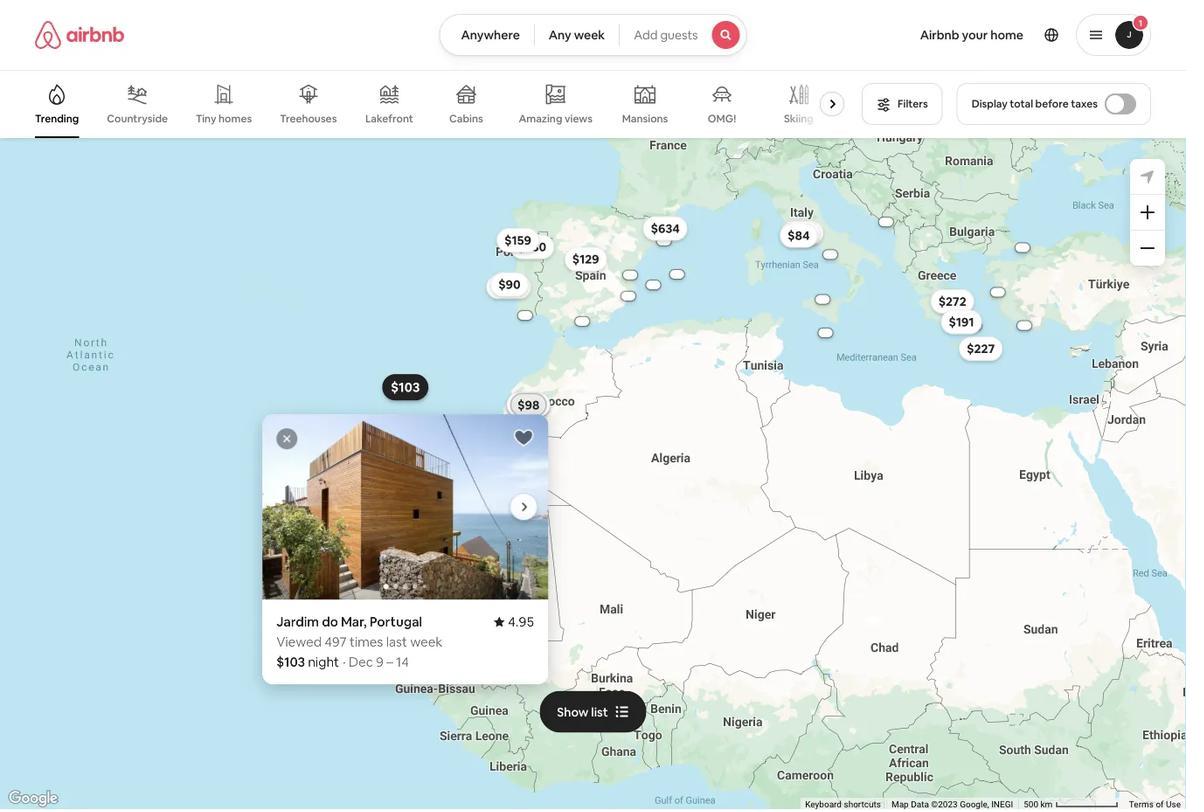 Task type: vqa. For each thing, say whether or not it's contained in the screenshot.
$103 button
yes



Task type: locate. For each thing, give the bounding box(es) containing it.
0 vertical spatial group
[[35, 70, 852, 138]]

1
[[1139, 17, 1143, 28]]

countryside
[[107, 112, 168, 125]]

$156 button
[[390, 447, 433, 471]]

$634 $159
[[505, 221, 680, 248]]

filters button
[[862, 83, 943, 125]]

anywhere button
[[439, 14, 535, 56]]

display total before taxes
[[972, 97, 1098, 111]]

week
[[574, 27, 605, 43], [410, 633, 443, 651]]

$327 button
[[507, 393, 550, 417]]

$84 for $84 $129
[[788, 228, 810, 244]]

airbnb your home link
[[910, 17, 1034, 53]]

0 horizontal spatial week
[[410, 633, 443, 651]]

google map
showing 183 stays. region
[[0, 138, 1186, 810]]

jardim
[[276, 613, 319, 630]]

group inside google map
showing 183 stays. region
[[262, 415, 548, 600]]

©2023
[[931, 799, 958, 810]]

$103 up $83 button
[[391, 379, 420, 396]]

$83
[[395, 451, 417, 467]]

$158 button
[[781, 221, 824, 245]]

list
[[591, 704, 608, 720]]

your
[[962, 27, 988, 43]]

map data ©2023 google, inegi
[[892, 799, 1013, 810]]

$159 button
[[497, 228, 539, 253]]

$137 button
[[508, 393, 550, 417]]

None search field
[[439, 14, 747, 56]]

data
[[911, 799, 929, 810]]

$84 button
[[782, 221, 820, 246], [780, 223, 818, 248]]

$84
[[790, 226, 813, 241], [788, 228, 810, 244]]

4.95 out of 5 average rating image
[[494, 613, 534, 630]]

night
[[308, 654, 339, 671]]

treehouses
[[280, 112, 337, 125]]

group for display total before taxes
[[35, 70, 852, 138]]

1 horizontal spatial $103
[[391, 379, 420, 396]]

$129
[[572, 251, 599, 267]]

1 horizontal spatial week
[[574, 27, 605, 43]]

$230
[[518, 239, 547, 255]]

none search field containing anywhere
[[439, 14, 747, 56]]

500
[[1024, 799, 1039, 810]]

1 vertical spatial group
[[262, 415, 548, 600]]

week right any
[[574, 27, 605, 43]]

$280
[[494, 279, 523, 295]]

1 vertical spatial week
[[410, 633, 443, 651]]

$156
[[398, 451, 425, 467]]

$129 button
[[564, 247, 607, 272]]

lakefront
[[365, 112, 413, 125]]

$243 button
[[384, 376, 428, 400]]

terms of use link
[[1129, 799, 1181, 810]]

$84 for $84
[[790, 226, 813, 241]]

terms of use
[[1129, 799, 1181, 810]]

$159
[[505, 232, 531, 248]]

$227 button
[[959, 337, 1003, 361]]

viewed
[[276, 633, 322, 651]]

group
[[35, 70, 852, 138], [262, 415, 548, 600]]

4.95
[[508, 613, 534, 630]]

$103
[[391, 379, 420, 396], [276, 654, 305, 671]]

0 vertical spatial $103
[[391, 379, 420, 396]]

$103 down viewed
[[276, 654, 305, 671]]

omg!
[[708, 112, 736, 125]]

$98
[[518, 397, 540, 413]]

home
[[991, 27, 1024, 43]]

0 horizontal spatial $103
[[276, 654, 305, 671]]

$103 inside button
[[391, 379, 420, 396]]

group containing amazing views
[[35, 70, 852, 138]]

week inside the 'jardim do mar, portugal viewed 497 times last week $103 night · dec 9 – 14'
[[410, 633, 443, 651]]

trending
[[35, 112, 79, 125]]

1 button
[[1076, 14, 1151, 56]]

$84 inside $84 $129
[[788, 228, 810, 244]]

$230 button
[[510, 235, 554, 259]]

tiny
[[196, 112, 216, 125]]

$158
[[789, 225, 816, 241]]

$327
[[515, 397, 543, 413]]

mansions
[[622, 112, 668, 125]]

0 vertical spatial week
[[574, 27, 605, 43]]

week inside button
[[574, 27, 605, 43]]

$103 inside the 'jardim do mar, portugal viewed 497 times last week $103 night · dec 9 – 14'
[[276, 654, 305, 671]]

tiny homes
[[196, 112, 252, 125]]

display
[[972, 97, 1008, 111]]

week right last
[[410, 633, 443, 651]]

500 km button
[[1019, 798, 1124, 810]]

homes
[[219, 112, 252, 125]]

$272 button
[[931, 289, 974, 314]]

$280 button
[[486, 275, 531, 299]]

skiing
[[784, 112, 814, 125]]

1 vertical spatial $103
[[276, 654, 305, 671]]



Task type: describe. For each thing, give the bounding box(es) containing it.
zoom in image
[[1141, 205, 1155, 219]]

$243
[[392, 380, 420, 396]]

of
[[1156, 799, 1164, 810]]

$272
[[939, 294, 967, 309]]

guests
[[660, 27, 698, 43]]

anywhere
[[461, 27, 520, 43]]

group for jardim do mar, portugal
[[262, 415, 548, 600]]

add guests button
[[619, 14, 747, 56]]

497
[[325, 633, 347, 651]]

views
[[565, 112, 593, 125]]

any
[[549, 27, 571, 43]]

$227
[[967, 341, 995, 357]]

before
[[1035, 97, 1069, 111]]

filters
[[898, 97, 928, 111]]

$191 button
[[941, 310, 982, 334]]

shortcuts
[[844, 799, 881, 810]]

any week button
[[534, 14, 620, 56]]

$361 button
[[507, 393, 550, 417]]

show list
[[557, 704, 608, 720]]

amazing
[[519, 112, 562, 125]]

$634 button
[[643, 216, 688, 241]]

$634
[[651, 221, 680, 236]]

add to wishlist image
[[513, 428, 534, 449]]

terms
[[1129, 799, 1154, 810]]

$191
[[949, 314, 974, 330]]

$83 button
[[387, 447, 425, 471]]

taxes
[[1071, 97, 1098, 111]]

google,
[[960, 799, 989, 810]]

mar,
[[341, 613, 367, 630]]

google image
[[4, 788, 62, 810]]

$90
[[498, 277, 521, 292]]

14
[[396, 654, 409, 671]]

dec
[[349, 654, 373, 671]]

$137
[[515, 397, 542, 413]]

km
[[1041, 799, 1053, 810]]

total
[[1010, 97, 1033, 111]]

do
[[322, 613, 338, 630]]

show
[[557, 704, 589, 720]]

cabins
[[449, 112, 483, 125]]

keyboard shortcuts
[[805, 799, 881, 810]]

profile element
[[768, 0, 1151, 70]]

airbnb your home
[[920, 27, 1024, 43]]

times
[[350, 633, 383, 651]]

any week
[[549, 27, 605, 43]]

·
[[343, 654, 346, 671]]

use
[[1166, 799, 1181, 810]]

show list button
[[540, 691, 647, 733]]

keyboard
[[805, 799, 842, 810]]

inegi
[[991, 799, 1013, 810]]

amazing views
[[519, 112, 593, 125]]

close image
[[282, 434, 292, 444]]

portugal
[[370, 613, 422, 630]]

$84 $129
[[572, 228, 810, 267]]

map
[[892, 799, 909, 810]]

zoom out image
[[1141, 241, 1155, 255]]

–
[[387, 654, 393, 671]]

add guests
[[634, 27, 698, 43]]

airbnb
[[920, 27, 959, 43]]

jardim do mar, portugal viewed 497 times last week $103 night · dec 9 – 14
[[276, 613, 443, 671]]

$98 button
[[510, 393, 547, 417]]

$361
[[515, 397, 542, 413]]

500 km
[[1024, 799, 1055, 810]]

$90 button
[[491, 272, 529, 297]]

add
[[634, 27, 658, 43]]



